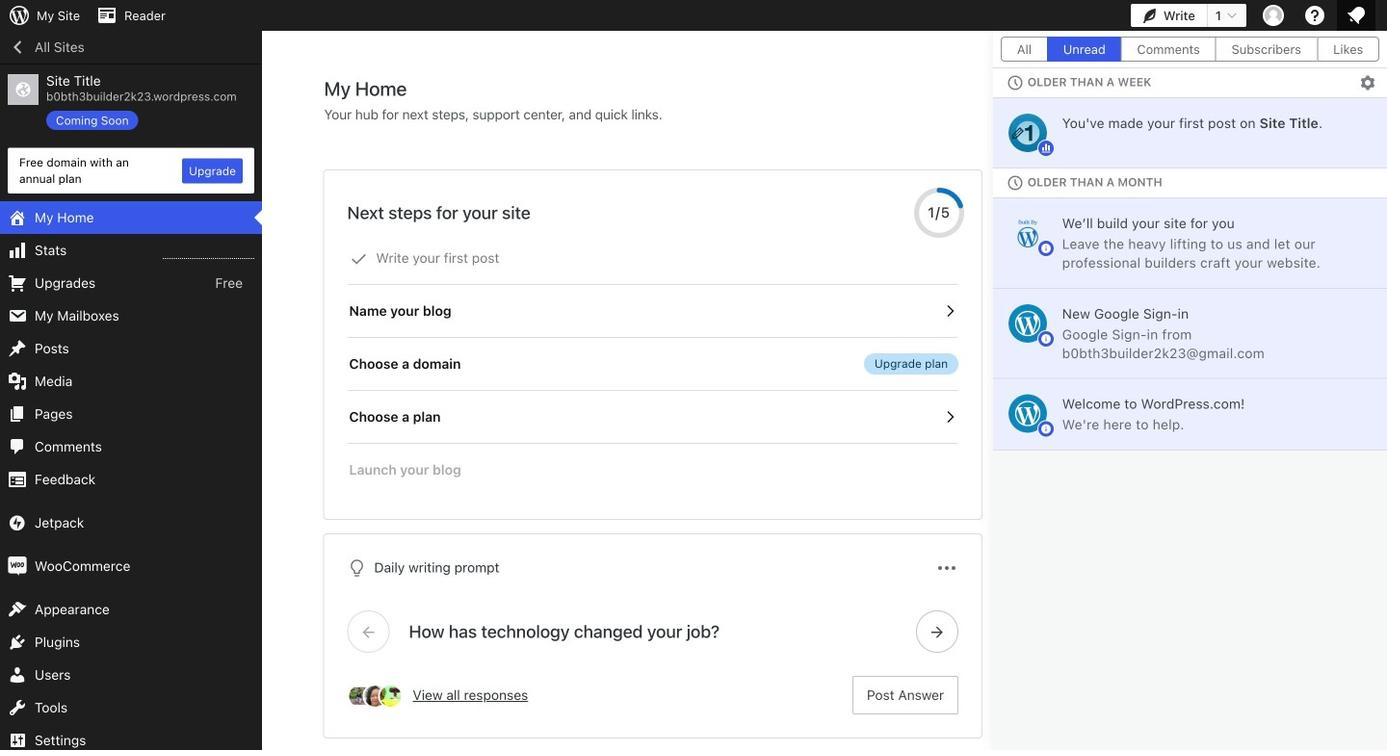 Task type: describe. For each thing, give the bounding box(es) containing it.
show next prompt image
[[929, 623, 946, 641]]

task complete image
[[350, 250, 368, 268]]

4 tab from the left
[[1216, 37, 1317, 62]]

help image
[[1303, 4, 1327, 27]]

launchpad checklist element
[[347, 232, 959, 496]]

2 answered users image from the left
[[363, 684, 388, 709]]

show previous prompt image
[[360, 623, 377, 641]]

toggle menu image
[[936, 557, 959, 580]]

2 task enabled image from the top
[[941, 408, 959, 426]]

highest hourly views 0 image
[[163, 247, 254, 259]]

answered users image
[[378, 684, 403, 709]]



Task type: locate. For each thing, give the bounding box(es) containing it.
open notification settings image
[[1359, 74, 1377, 92]]

main content
[[324, 76, 1326, 750]]

2 tab from the left
[[1047, 37, 1121, 62]]

img image
[[8, 514, 27, 533], [8, 557, 27, 576]]

1 tab from the left
[[1001, 37, 1047, 62]]

answered users image down show previous prompt icon
[[363, 684, 388, 709]]

1 vertical spatial task enabled image
[[941, 408, 959, 426]]

manage your notifications image
[[1345, 4, 1368, 27]]

1 task enabled image from the top
[[941, 303, 959, 320]]

0 vertical spatial task enabled image
[[941, 303, 959, 320]]

3 tab from the left
[[1121, 37, 1216, 62]]

answered users image
[[347, 684, 372, 709], [363, 684, 388, 709]]

filter notifications tab list
[[993, 31, 1387, 67]]

1 answered users image from the left
[[347, 684, 372, 709]]

1 vertical spatial img image
[[8, 557, 27, 576]]

0 vertical spatial img image
[[8, 514, 27, 533]]

answered users image left answered users image
[[347, 684, 372, 709]]

tab
[[1001, 37, 1047, 62], [1047, 37, 1121, 62], [1121, 37, 1216, 62], [1216, 37, 1317, 62], [1317, 37, 1380, 62]]

5 tab from the left
[[1317, 37, 1380, 62]]

1 img image from the top
[[8, 514, 27, 533]]

my profile image
[[1263, 5, 1284, 26]]

2 img image from the top
[[8, 557, 27, 576]]

progress bar
[[914, 188, 965, 238]]

task enabled image
[[941, 303, 959, 320], [941, 408, 959, 426]]



Task type: vqa. For each thing, say whether or not it's contained in the screenshot.
menu inside 'Jetpack Stats' main content
no



